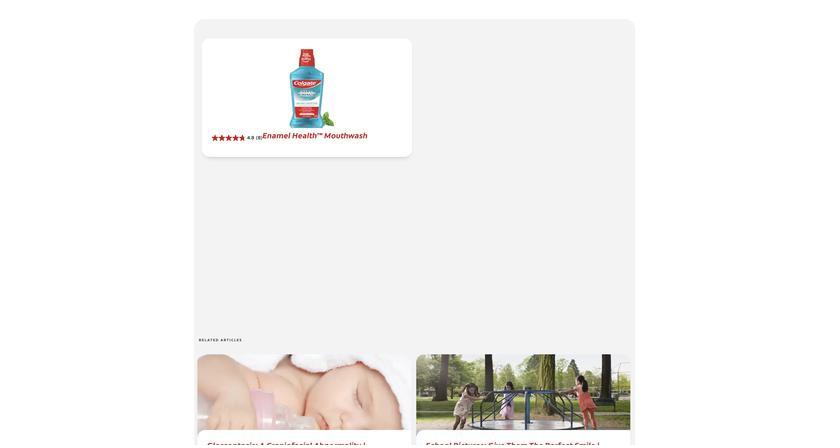 Task type: describe. For each thing, give the bounding box(es) containing it.
4.8 (8)
[[247, 136, 263, 141]]

mouthwash
[[324, 130, 368, 140]]

enamel
[[263, 130, 290, 140]]

4.8
[[247, 136, 254, 141]]

enamel health™ mouthwash
[[263, 130, 368, 140]]



Task type: locate. For each thing, give the bounding box(es) containing it.
related
[[199, 339, 219, 343]]

health™
[[292, 130, 322, 140]]

(8)
[[256, 136, 263, 141]]

articles
[[220, 339, 242, 343]]

related articles
[[199, 339, 242, 343]]



Task type: vqa. For each thing, say whether or not it's contained in the screenshot.
"Related"
yes



